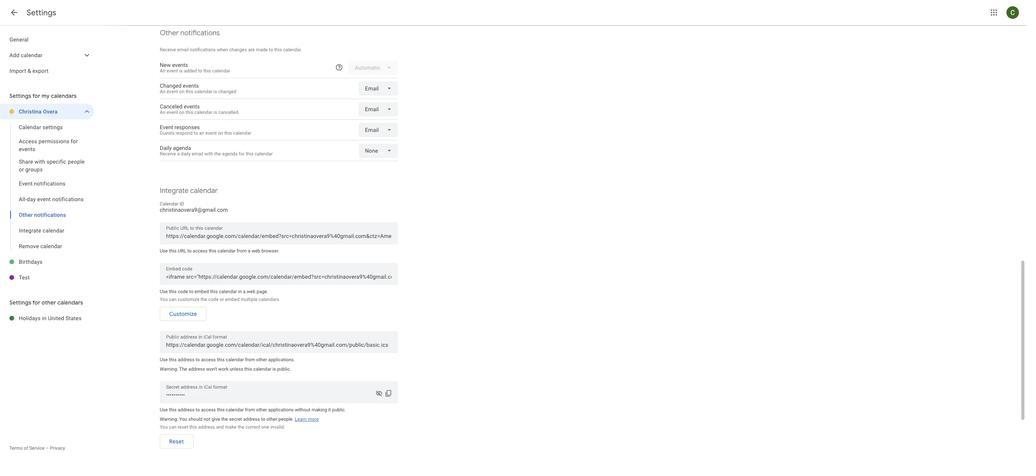 Task type: locate. For each thing, give the bounding box(es) containing it.
0 horizontal spatial agenda
[[173, 145, 191, 151]]

calendar up access
[[19, 124, 41, 130]]

1 vertical spatial email
[[192, 151, 203, 157]]

2 can from the top
[[169, 425, 177, 430]]

is left added
[[179, 68, 183, 74]]

0 vertical spatial with
[[204, 151, 213, 157]]

event up all-
[[19, 181, 33, 187]]

event right 'an'
[[206, 130, 217, 136]]

receive
[[160, 47, 176, 52], [160, 151, 176, 157]]

this inside canceled events an event on this calendar is cancelled
[[186, 110, 193, 115]]

settings right go back image
[[27, 8, 56, 18]]

other notifications up new events an event is added to this calendar
[[160, 29, 220, 38]]

events for canceled events
[[184, 103, 200, 110]]

1 vertical spatial or
[[220, 297, 224, 302]]

to inside new events an event is added to this calendar
[[198, 68, 202, 74]]

–
[[46, 446, 49, 451]]

other left applications.
[[256, 357, 267, 363]]

share
[[19, 159, 33, 165]]

settings up christina
[[9, 92, 31, 100]]

calendars for settings for other calendars
[[57, 299, 83, 306]]

0 horizontal spatial event
[[19, 181, 33, 187]]

1 warning: from the top
[[160, 367, 178, 372]]

calendar left id
[[160, 201, 178, 207]]

email right daily
[[192, 151, 203, 157]]

event left respond
[[160, 124, 173, 130]]

0 vertical spatial integrate
[[160, 186, 189, 196]]

on up canceled
[[179, 89, 184, 94]]

other up holidays in united states
[[42, 299, 56, 306]]

tree
[[0, 32, 94, 79]]

calendar
[[21, 52, 43, 58], [212, 68, 230, 74], [194, 89, 213, 94], [194, 110, 213, 115], [233, 130, 251, 136], [255, 151, 273, 157], [190, 186, 218, 196], [43, 228, 64, 234], [40, 243, 62, 250], [218, 248, 236, 254], [219, 289, 237, 295], [226, 357, 244, 363], [253, 367, 271, 372], [226, 407, 244, 413]]

agenda down respond
[[173, 145, 191, 151]]

1 horizontal spatial email
[[192, 151, 203, 157]]

1 can from the top
[[169, 297, 177, 302]]

0 vertical spatial public.
[[277, 367, 291, 372]]

or
[[19, 167, 24, 173], [220, 297, 224, 302]]

1 vertical spatial in
[[42, 315, 47, 322]]

access up not
[[201, 407, 216, 413]]

embed left the multiple
[[225, 297, 240, 302]]

0 horizontal spatial with
[[35, 159, 45, 165]]

code down use this code to embed this calendar in a web page.
[[208, 297, 219, 302]]

changed
[[218, 89, 236, 94]]

integrate up remove at the bottom left of the page
[[19, 228, 41, 234]]

states
[[66, 315, 82, 322]]

notifications down all-day event notifications
[[34, 212, 66, 218]]

warning: inside use this address to access this calendar from other applications. warning: the address won't work unless this calendar is public.
[[160, 367, 178, 372]]

event inside the event responses guests respond to an event on this calendar
[[160, 124, 173, 130]]

events down changed events an event on this calendar is changed at the left of page
[[184, 103, 200, 110]]

the down the event responses guests respond to an event on this calendar
[[214, 151, 221, 157]]

use inside use this address to access this calendar from other applications without making it public. warning: you should not give the secret address to other people. learn more
[[160, 407, 168, 413]]

with up groups
[[35, 159, 45, 165]]

people.
[[279, 417, 294, 422]]

2 vertical spatial settings
[[9, 299, 31, 306]]

0 vertical spatial a
[[177, 151, 180, 157]]

or down share
[[19, 167, 24, 173]]

address up should
[[178, 407, 195, 413]]

respond
[[176, 130, 193, 136]]

the up you can reset this address and make the current one invalid.
[[221, 417, 228, 422]]

give
[[212, 417, 220, 422]]

0 vertical spatial email
[[177, 47, 189, 52]]

settings for settings
[[27, 8, 56, 18]]

events inside changed events an event on this calendar is changed
[[183, 83, 199, 89]]

event inside new events an event is added to this calendar
[[167, 68, 178, 74]]

with right daily
[[204, 151, 213, 157]]

general
[[9, 36, 29, 43]]

1 use from the top
[[160, 248, 168, 254]]

receive up "new"
[[160, 47, 176, 52]]

code up customize
[[178, 289, 188, 295]]

calendars right my
[[51, 92, 77, 100]]

use this code to embed this calendar in a web page.
[[160, 289, 268, 295]]

on up daily agenda receive a daily email with the agenda for this calendar
[[218, 130, 223, 136]]

1 vertical spatial other
[[19, 212, 33, 218]]

events inside access permissions for events
[[19, 146, 35, 152]]

event for new
[[167, 68, 178, 74]]

an up canceled
[[160, 89, 166, 94]]

event up canceled
[[167, 89, 178, 94]]

people
[[68, 159, 85, 165]]

1 vertical spatial calendar
[[160, 201, 178, 207]]

calendar inside calendar id christinaovera9@gmail.com
[[160, 201, 178, 207]]

groups
[[25, 167, 43, 173]]

2 horizontal spatial a
[[248, 248, 251, 254]]

1 vertical spatial settings
[[9, 92, 31, 100]]

use
[[160, 248, 168, 254], [160, 289, 168, 295], [160, 357, 168, 363], [160, 407, 168, 413]]

1 receive from the top
[[160, 47, 176, 52]]

overa
[[43, 109, 58, 115]]

0 vertical spatial embed
[[195, 289, 209, 295]]

0 vertical spatial integrate calendar
[[160, 186, 218, 196]]

notifications down event notifications
[[52, 196, 84, 203]]

making
[[312, 407, 327, 413]]

from left 'browser.'
[[237, 248, 247, 254]]

0 vertical spatial event
[[160, 124, 173, 130]]

you can reset this address and make the current one invalid.
[[160, 425, 285, 430]]

calendar inside the event responses guests respond to an event on this calendar
[[233, 130, 251, 136]]

a left 'browser.'
[[248, 248, 251, 254]]

service
[[29, 446, 45, 451]]

import
[[9, 68, 26, 74]]

access inside use this address to access this calendar from other applications. warning: the address won't work unless this calendar is public.
[[201, 357, 216, 363]]

1 horizontal spatial a
[[243, 289, 246, 295]]

1 vertical spatial warning:
[[160, 417, 178, 422]]

0 vertical spatial can
[[169, 297, 177, 302]]

can left reset on the bottom of the page
[[169, 425, 177, 430]]

1 vertical spatial can
[[169, 425, 177, 430]]

web up the multiple
[[247, 289, 256, 295]]

events right "new"
[[172, 62, 188, 68]]

you left reset on the bottom of the page
[[160, 425, 168, 430]]

added
[[184, 68, 197, 74]]

to
[[269, 47, 273, 52], [198, 68, 202, 74], [194, 130, 198, 136], [187, 248, 192, 254], [189, 289, 193, 295], [196, 357, 200, 363], [196, 407, 200, 413], [261, 417, 265, 422]]

0 horizontal spatial embed
[[195, 289, 209, 295]]

one
[[262, 425, 269, 430]]

an inside canceled events an event on this calendar is cancelled
[[160, 110, 166, 115]]

0 vertical spatial access
[[193, 248, 208, 254]]

from up current
[[245, 407, 255, 413]]

&
[[28, 68, 31, 74]]

events inside canceled events an event on this calendar is cancelled
[[184, 103, 200, 110]]

2 vertical spatial from
[[245, 407, 255, 413]]

access inside use this address to access this calendar from other applications without making it public. warning: you should not give the secret address to other people. learn more
[[201, 407, 216, 413]]

settings
[[27, 8, 56, 18], [9, 92, 31, 100], [9, 299, 31, 306]]

1 horizontal spatial calendar
[[160, 201, 178, 207]]

other down all-
[[19, 212, 33, 218]]

on inside changed events an event on this calendar is changed
[[179, 89, 184, 94]]

other inside settings for my calendars tree
[[19, 212, 33, 218]]

customize
[[178, 297, 199, 302]]

email up new events an event is added to this calendar
[[177, 47, 189, 52]]

events
[[172, 62, 188, 68], [183, 83, 199, 89], [184, 103, 200, 110], [19, 146, 35, 152]]

event inside changed events an event on this calendar is changed
[[167, 89, 178, 94]]

from for web
[[237, 248, 247, 254]]

add calendar
[[9, 52, 43, 58]]

0 horizontal spatial email
[[177, 47, 189, 52]]

1 vertical spatial integrate
[[19, 228, 41, 234]]

responses
[[175, 124, 200, 130]]

this inside new events an event is added to this calendar
[[203, 68, 211, 74]]

agenda down the event responses guests respond to an event on this calendar
[[222, 151, 238, 157]]

is left changed
[[214, 89, 217, 94]]

1 an from the top
[[160, 68, 166, 74]]

settings up holidays
[[9, 299, 31, 306]]

1 vertical spatial receive
[[160, 151, 176, 157]]

web left 'browser.'
[[252, 248, 260, 254]]

1 horizontal spatial other
[[160, 29, 179, 38]]

0 vertical spatial receive
[[160, 47, 176, 52]]

from for applications.
[[245, 357, 255, 363]]

0 vertical spatial settings
[[27, 8, 56, 18]]

3 use from the top
[[160, 357, 168, 363]]

2 vertical spatial an
[[160, 110, 166, 115]]

use inside use this address to access this calendar from other applications. warning: the address won't work unless this calendar is public.
[[160, 357, 168, 363]]

an for canceled events
[[160, 110, 166, 115]]

1 vertical spatial from
[[245, 357, 255, 363]]

notifications
[[180, 29, 220, 38], [190, 47, 216, 52], [34, 181, 66, 187], [52, 196, 84, 203], [34, 212, 66, 218]]

1 vertical spatial embed
[[225, 297, 240, 302]]

1 vertical spatial event
[[19, 181, 33, 187]]

from inside use this address to access this calendar from other applications. warning: the address won't work unless this calendar is public.
[[245, 357, 255, 363]]

0 horizontal spatial integrate calendar
[[19, 228, 64, 234]]

calendars for settings for my calendars
[[51, 92, 77, 100]]

event responses guests respond to an event on this calendar
[[160, 124, 251, 136]]

None field
[[359, 81, 398, 96], [359, 102, 398, 116], [359, 123, 398, 137], [359, 144, 398, 158], [359, 81, 398, 96], [359, 102, 398, 116], [359, 123, 398, 137], [359, 144, 398, 158]]

address
[[178, 357, 195, 363], [188, 367, 205, 372], [178, 407, 195, 413], [243, 417, 260, 422], [198, 425, 215, 430]]

calendar for calendar settings
[[19, 124, 41, 130]]

calendars up states
[[57, 299, 83, 306]]

integrate calendar up remove calendar
[[19, 228, 64, 234]]

birthdays tree item
[[0, 254, 94, 270]]

1 vertical spatial a
[[248, 248, 251, 254]]

access right url
[[193, 248, 208, 254]]

an
[[199, 130, 204, 136]]

is inside use this address to access this calendar from other applications. warning: the address won't work unless this calendar is public.
[[273, 367, 276, 372]]

email
[[177, 47, 189, 52], [192, 151, 203, 157]]

events down added
[[183, 83, 199, 89]]

when
[[217, 47, 228, 52]]

2 an from the top
[[160, 89, 166, 94]]

None text field
[[166, 272, 392, 282], [166, 390, 392, 401], [166, 272, 392, 282], [166, 390, 392, 401]]

or inside share with specific people or groups
[[19, 167, 24, 173]]

not
[[204, 417, 211, 422]]

0 vertical spatial from
[[237, 248, 247, 254]]

events inside new events an event is added to this calendar
[[172, 62, 188, 68]]

holidays
[[19, 315, 41, 322]]

1 vertical spatial on
[[179, 110, 184, 115]]

a up the multiple
[[243, 289, 246, 295]]

2 vertical spatial a
[[243, 289, 246, 295]]

1 vertical spatial calendars
[[57, 299, 83, 306]]

go back image
[[9, 8, 19, 17]]

0 horizontal spatial integrate
[[19, 228, 41, 234]]

can for customize
[[169, 297, 177, 302]]

is down applications.
[[273, 367, 276, 372]]

1 vertical spatial an
[[160, 89, 166, 94]]

settings heading
[[27, 8, 56, 18]]

event right day
[[37, 196, 51, 203]]

integrate calendar up id
[[160, 186, 218, 196]]

warning: up reset on the bottom of the page
[[160, 417, 178, 422]]

an up changed
[[160, 68, 166, 74]]

0 vertical spatial an
[[160, 68, 166, 74]]

on up 'responses'
[[179, 110, 184, 115]]

event up changed
[[167, 68, 178, 74]]

1 vertical spatial access
[[201, 357, 216, 363]]

public. right it
[[332, 407, 346, 413]]

0 vertical spatial calendars
[[51, 92, 77, 100]]

other up one
[[256, 407, 267, 413]]

1 horizontal spatial event
[[160, 124, 173, 130]]

0 vertical spatial web
[[252, 248, 260, 254]]

code
[[178, 289, 188, 295], [208, 297, 219, 302]]

1 vertical spatial with
[[35, 159, 45, 165]]

can left customize
[[169, 297, 177, 302]]

an up guests
[[160, 110, 166, 115]]

from left applications.
[[245, 357, 255, 363]]

can
[[169, 297, 177, 302], [169, 425, 177, 430]]

you left customize
[[160, 297, 168, 302]]

0 horizontal spatial public.
[[277, 367, 291, 372]]

4 use from the top
[[160, 407, 168, 413]]

1 vertical spatial you
[[179, 417, 187, 422]]

receive left daily
[[160, 151, 176, 157]]

events for new events
[[172, 62, 188, 68]]

0 vertical spatial or
[[19, 167, 24, 173]]

tree containing general
[[0, 32, 94, 79]]

0 horizontal spatial other
[[19, 212, 33, 218]]

None text field
[[166, 231, 392, 242], [166, 340, 392, 351], [166, 231, 392, 242], [166, 340, 392, 351]]

2 vertical spatial access
[[201, 407, 216, 413]]

0 vertical spatial calendar
[[19, 124, 41, 130]]

you up reset on the bottom of the page
[[179, 417, 187, 422]]

0 vertical spatial other notifications
[[160, 29, 220, 38]]

integrate calendar
[[160, 186, 218, 196], [19, 228, 64, 234]]

0 vertical spatial warning:
[[160, 367, 178, 372]]

other
[[42, 299, 56, 306], [256, 357, 267, 363], [256, 407, 267, 413], [267, 417, 277, 422]]

0 horizontal spatial calendar
[[19, 124, 41, 130]]

made
[[256, 47, 268, 52]]

use for use this address to access this calendar from other applications. warning: the address won't work unless this calendar is public.
[[160, 357, 168, 363]]

notifications up new events an event is added to this calendar
[[190, 47, 216, 52]]

other notifications down all-day event notifications
[[19, 212, 66, 218]]

an inside changed events an event on this calendar is changed
[[160, 89, 166, 94]]

0 horizontal spatial or
[[19, 167, 24, 173]]

event up 'responses'
[[167, 110, 178, 115]]

warning: left the "the"
[[160, 367, 178, 372]]

event
[[167, 68, 178, 74], [167, 89, 178, 94], [167, 110, 178, 115], [206, 130, 217, 136], [37, 196, 51, 203]]

access up won't
[[201, 357, 216, 363]]

id
[[180, 201, 184, 207]]

customize
[[169, 311, 197, 318]]

0 vertical spatial in
[[238, 289, 242, 295]]

from inside use this address to access this calendar from other applications without making it public. warning: you should not give the secret address to other people. learn more
[[245, 407, 255, 413]]

permissions
[[39, 138, 69, 145]]

other
[[160, 29, 179, 38], [19, 212, 33, 218]]

on inside canceled events an event on this calendar is cancelled
[[179, 110, 184, 115]]

3 an from the top
[[160, 110, 166, 115]]

access for use this url to access this calendar from a web browser.
[[193, 248, 208, 254]]

you
[[160, 297, 168, 302], [179, 417, 187, 422], [160, 425, 168, 430]]

event notifications
[[19, 181, 66, 187]]

0 horizontal spatial code
[[178, 289, 188, 295]]

other notifications
[[160, 29, 220, 38], [19, 212, 66, 218]]

0 horizontal spatial in
[[42, 315, 47, 322]]

current
[[246, 425, 260, 430]]

public. down applications.
[[277, 367, 291, 372]]

1 horizontal spatial public.
[[332, 407, 346, 413]]

learn
[[295, 417, 307, 422]]

2 receive from the top
[[160, 151, 176, 157]]

embed up customize
[[195, 289, 209, 295]]

event inside settings for my calendars tree
[[19, 181, 33, 187]]

in left united
[[42, 315, 47, 322]]

1 vertical spatial integrate calendar
[[19, 228, 64, 234]]

the
[[214, 151, 221, 157], [201, 297, 207, 302], [221, 417, 228, 422], [238, 425, 244, 430]]

event for event responses guests respond to an event on this calendar
[[160, 124, 173, 130]]

remove
[[19, 243, 39, 250]]

2 vertical spatial on
[[218, 130, 223, 136]]

event inside canceled events an event on this calendar is cancelled
[[167, 110, 178, 115]]

cancelled
[[218, 110, 238, 115]]

0 horizontal spatial a
[[177, 151, 180, 157]]

access for use this address to access this calendar from other applications without making it public. warning: you should not give the secret address to other people. learn more
[[201, 407, 216, 413]]

2 use from the top
[[160, 289, 168, 295]]

in up the multiple
[[238, 289, 242, 295]]

an inside new events an event is added to this calendar
[[160, 68, 166, 74]]

test tree item
[[0, 270, 94, 286]]

event inside the event responses guests respond to an event on this calendar
[[206, 130, 217, 136]]

in
[[238, 289, 242, 295], [42, 315, 47, 322]]

settings for settings for my calendars
[[9, 92, 31, 100]]

calendar inside canceled events an event on this calendar is cancelled
[[194, 110, 213, 115]]

access
[[193, 248, 208, 254], [201, 357, 216, 363], [201, 407, 216, 413]]

0 vertical spatial you
[[160, 297, 168, 302]]

other up "new"
[[160, 29, 179, 38]]

event for canceled
[[167, 110, 178, 115]]

events down access
[[19, 146, 35, 152]]

or down use this code to embed this calendar in a web page.
[[220, 297, 224, 302]]

a left daily
[[177, 151, 180, 157]]

2 vertical spatial you
[[160, 425, 168, 430]]

1 vertical spatial other notifications
[[19, 212, 66, 218]]

for
[[32, 92, 40, 100], [71, 138, 78, 145], [239, 151, 245, 157], [32, 299, 40, 306]]

1 horizontal spatial with
[[204, 151, 213, 157]]

use for use this code to embed this calendar in a web page.
[[160, 289, 168, 295]]

agenda
[[173, 145, 191, 151], [222, 151, 238, 157]]

you can customize the code or embed multiple calendars.
[[160, 297, 280, 302]]

calendar inside new events an event is added to this calendar
[[212, 68, 230, 74]]

1 vertical spatial web
[[247, 289, 256, 295]]

and
[[216, 425, 224, 430]]

group
[[0, 119, 94, 254]]

is inside canceled events an event on this calendar is cancelled
[[214, 110, 217, 115]]

embed
[[195, 289, 209, 295], [225, 297, 240, 302]]

0 horizontal spatial other notifications
[[19, 212, 66, 218]]

calendars
[[51, 92, 77, 100], [57, 299, 83, 306]]

2 warning: from the top
[[160, 417, 178, 422]]

1 horizontal spatial code
[[208, 297, 219, 302]]

changed events an event on this calendar is changed
[[160, 83, 236, 94]]

1 vertical spatial public.
[[332, 407, 346, 413]]

is left the "cancelled"
[[214, 110, 217, 115]]

integrate up id
[[160, 186, 189, 196]]

1 horizontal spatial embed
[[225, 297, 240, 302]]

calendar inside group
[[19, 124, 41, 130]]

you for customize
[[160, 297, 168, 302]]

0 vertical spatial on
[[179, 89, 184, 94]]



Task type: describe. For each thing, give the bounding box(es) containing it.
settings for my calendars
[[9, 92, 77, 100]]

with inside daily agenda receive a daily email with the agenda for this calendar
[[204, 151, 213, 157]]

use this address to access this calendar from other applications without making it public. warning: you should not give the secret address to other people. learn more
[[160, 407, 346, 422]]

make
[[225, 425, 237, 430]]

browser.
[[262, 248, 279, 254]]

are
[[248, 47, 255, 52]]

public. inside use this address to access this calendar from other applications without making it public. warning: you should not give the secret address to other people. learn more
[[332, 407, 346, 413]]

privacy link
[[50, 446, 65, 451]]

events for changed events
[[183, 83, 199, 89]]

warning: inside use this address to access this calendar from other applications without making it public. warning: you should not give the secret address to other people. learn more
[[160, 417, 178, 422]]

other inside use this address to access this calendar from other applications. warning: the address won't work unless this calendar is public.
[[256, 357, 267, 363]]

daily
[[181, 151, 191, 157]]

changed
[[160, 83, 182, 89]]

integrate calendar inside settings for my calendars tree
[[19, 228, 64, 234]]

notifications up "when"
[[180, 29, 220, 38]]

the down secret
[[238, 425, 244, 430]]

invalid.
[[270, 425, 285, 430]]

access permissions for events
[[19, 138, 78, 152]]

christina overa
[[19, 109, 58, 115]]

the down use this code to embed this calendar in a web page.
[[201, 297, 207, 302]]

united
[[48, 315, 64, 322]]

learn more link
[[295, 417, 319, 422]]

with inside share with specific people or groups
[[35, 159, 45, 165]]

address up the "the"
[[178, 357, 195, 363]]

all-
[[19, 196, 27, 203]]

daily
[[160, 145, 172, 151]]

1 horizontal spatial or
[[220, 297, 224, 302]]

christina overa tree item
[[0, 104, 94, 119]]

the inside daily agenda receive a daily email with the agenda for this calendar
[[214, 151, 221, 157]]

receive email notifications when changes are made to this calendar.
[[160, 47, 302, 52]]

1 horizontal spatial agenda
[[222, 151, 238, 157]]

day
[[27, 196, 36, 203]]

calendar inside daily agenda receive a daily email with the agenda for this calendar
[[255, 151, 273, 157]]

to inside the event responses guests respond to an event on this calendar
[[194, 130, 198, 136]]

web for browser.
[[252, 248, 260, 254]]

applications.
[[268, 357, 295, 363]]

it
[[328, 407, 331, 413]]

birthdays
[[19, 259, 43, 265]]

terms of service – privacy
[[9, 446, 65, 451]]

export
[[33, 68, 49, 74]]

of
[[24, 446, 28, 451]]

without
[[295, 407, 311, 413]]

reset button
[[160, 433, 193, 451]]

this inside the event responses guests respond to an event on this calendar
[[224, 130, 232, 136]]

use this url to access this calendar from a web browser.
[[160, 248, 279, 254]]

won't
[[206, 367, 217, 372]]

public. inside use this address to access this calendar from other applications. warning: the address won't work unless this calendar is public.
[[277, 367, 291, 372]]

a for use this code to embed this calendar in a web page.
[[243, 289, 246, 295]]

access for use this address to access this calendar from other applications. warning: the address won't work unless this calendar is public.
[[201, 357, 216, 363]]

calendar id christinaovera9@gmail.com
[[160, 201, 228, 213]]

other notifications inside group
[[19, 212, 66, 218]]

my
[[42, 92, 50, 100]]

settings for settings for other calendars
[[9, 299, 31, 306]]

daily agenda receive a daily email with the agenda for this calendar
[[160, 145, 273, 157]]

a for use this url to access this calendar from a web browser.
[[248, 248, 251, 254]]

on for changed
[[179, 89, 184, 94]]

access
[[19, 138, 37, 145]]

reset
[[169, 438, 184, 445]]

this inside daily agenda receive a daily email with the agenda for this calendar
[[246, 151, 254, 157]]

address right the "the"
[[188, 367, 205, 372]]

settings for my calendars tree
[[0, 104, 94, 286]]

group containing calendar settings
[[0, 119, 94, 254]]

canceled events an event on this calendar is cancelled
[[160, 103, 238, 115]]

changes
[[229, 47, 247, 52]]

use this address to access this calendar from other applications. warning: the address won't work unless this calendar is public.
[[160, 357, 295, 372]]

privacy
[[50, 446, 65, 451]]

multiple
[[241, 297, 258, 302]]

event for changed
[[167, 89, 178, 94]]

1 horizontal spatial other notifications
[[160, 29, 220, 38]]

settings
[[43, 124, 63, 130]]

can for reset
[[169, 425, 177, 430]]

from for applications
[[245, 407, 255, 413]]

test
[[19, 275, 30, 281]]

calendar settings
[[19, 124, 63, 130]]

a inside daily agenda receive a daily email with the agenda for this calendar
[[177, 151, 180, 157]]

new
[[160, 62, 171, 68]]

event inside group
[[37, 196, 51, 203]]

integrate inside settings for my calendars tree
[[19, 228, 41, 234]]

birthdays link
[[19, 254, 94, 270]]

in inside 'link'
[[42, 315, 47, 322]]

on for canceled
[[179, 110, 184, 115]]

page.
[[257, 289, 268, 295]]

use for use this address to access this calendar from other applications without making it public. warning: you should not give the secret address to other people. learn more
[[160, 407, 168, 413]]

calendar.
[[283, 47, 302, 52]]

email inside daily agenda receive a daily email with the agenda for this calendar
[[192, 151, 203, 157]]

terms of service link
[[9, 446, 45, 451]]

for inside daily agenda receive a daily email with the agenda for this calendar
[[239, 151, 245, 157]]

calendar inside changed events an event on this calendar is changed
[[194, 89, 213, 94]]

should
[[188, 417, 203, 422]]

event for event notifications
[[19, 181, 33, 187]]

work
[[218, 367, 229, 372]]

an for new events
[[160, 68, 166, 74]]

terms
[[9, 446, 23, 451]]

import & export
[[9, 68, 49, 74]]

1 horizontal spatial in
[[238, 289, 242, 295]]

0 vertical spatial other
[[160, 29, 179, 38]]

specific
[[47, 159, 66, 165]]

more
[[308, 417, 319, 422]]

for inside access permissions for events
[[71, 138, 78, 145]]

address up current
[[243, 417, 260, 422]]

test link
[[19, 270, 94, 286]]

an for changed events
[[160, 89, 166, 94]]

this inside changed events an event on this calendar is changed
[[186, 89, 193, 94]]

all-day event notifications
[[19, 196, 84, 203]]

holidays in united states link
[[19, 311, 94, 326]]

other up invalid.
[[267, 417, 277, 422]]

calendars.
[[259, 297, 280, 302]]

the inside use this address to access this calendar from other applications without making it public. warning: you should not give the secret address to other people. learn more
[[221, 417, 228, 422]]

reset
[[178, 425, 188, 430]]

use for use this url to access this calendar from a web browser.
[[160, 248, 168, 254]]

address down not
[[198, 425, 215, 430]]

0 vertical spatial code
[[178, 289, 188, 295]]

holidays in united states tree item
[[0, 311, 94, 326]]

1 vertical spatial code
[[208, 297, 219, 302]]

unless
[[230, 367, 243, 372]]

is inside changed events an event on this calendar is changed
[[214, 89, 217, 94]]

is inside new events an event is added to this calendar
[[179, 68, 183, 74]]

holidays in united states
[[19, 315, 82, 322]]

christina
[[19, 109, 42, 115]]

calendar for calendar id christinaovera9@gmail.com
[[160, 201, 178, 207]]

share with specific people or groups
[[19, 159, 85, 173]]

remove calendar
[[19, 243, 62, 250]]

christinaovera9@gmail.com
[[160, 207, 228, 213]]

1 horizontal spatial integrate
[[160, 186, 189, 196]]

new events an event is added to this calendar
[[160, 62, 230, 74]]

calendar inside use this address to access this calendar from other applications without making it public. warning: you should not give the secret address to other people. learn more
[[226, 407, 244, 413]]

on inside the event responses guests respond to an event on this calendar
[[218, 130, 223, 136]]

you for reset
[[160, 425, 168, 430]]

1 horizontal spatial integrate calendar
[[160, 186, 218, 196]]

web for page.
[[247, 289, 256, 295]]

receive inside daily agenda receive a daily email with the agenda for this calendar
[[160, 151, 176, 157]]

url
[[178, 248, 186, 254]]

you inside use this address to access this calendar from other applications without making it public. warning: you should not give the secret address to other people. learn more
[[179, 417, 187, 422]]

applications
[[268, 407, 294, 413]]

add
[[9, 52, 19, 58]]

settings for other calendars
[[9, 299, 83, 306]]

to inside use this address to access this calendar from other applications. warning: the address won't work unless this calendar is public.
[[196, 357, 200, 363]]

notifications up all-day event notifications
[[34, 181, 66, 187]]

guests
[[160, 130, 175, 136]]

secret
[[229, 417, 242, 422]]



Task type: vqa. For each thing, say whether or not it's contained in the screenshot.
USE in Use this address to access this calendar from other applications. Warning: The address won't work unless this calendar is public.
yes



